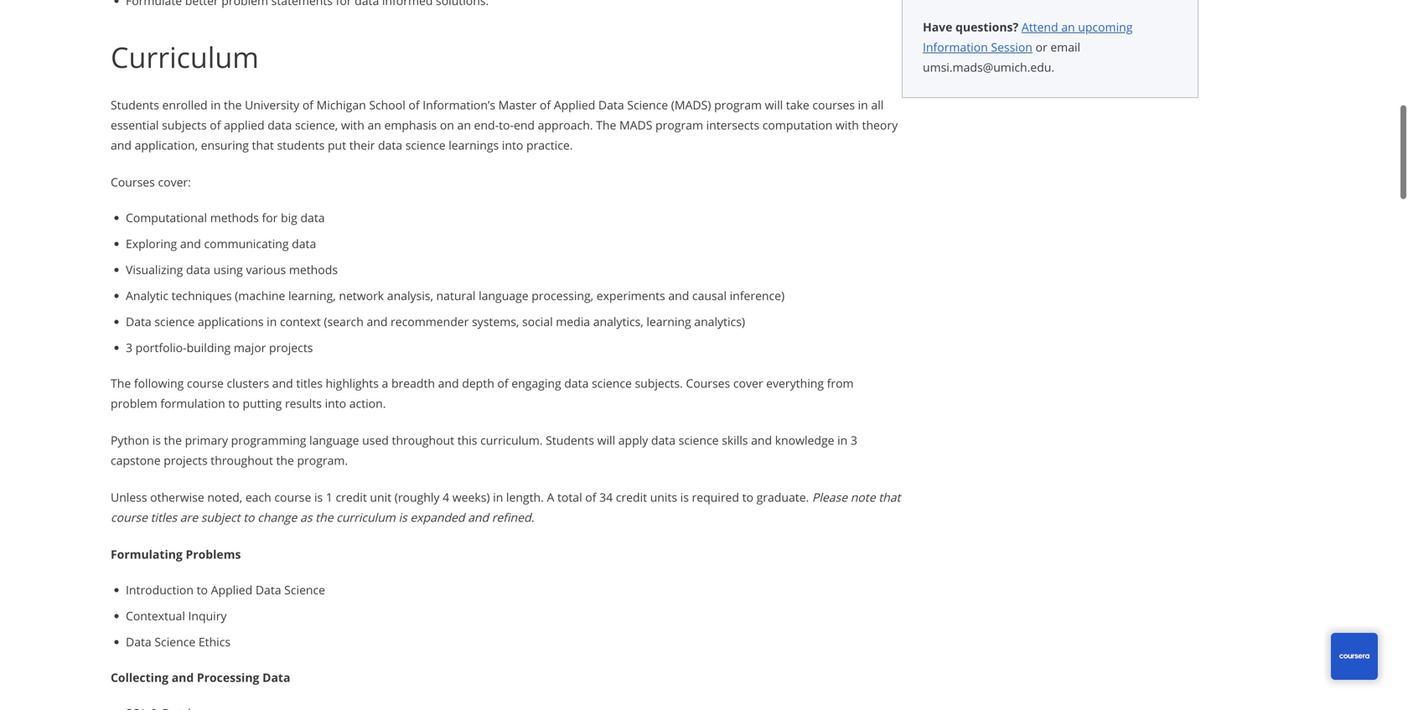 Task type: describe. For each thing, give the bounding box(es) containing it.
cover:
[[158, 163, 191, 179]]

of up ensuring
[[210, 106, 221, 122]]

unless
[[111, 478, 147, 494]]

and up putting
[[272, 364, 293, 380]]

practice.
[[526, 126, 573, 142]]

visualizing
[[126, 251, 183, 267]]

0 vertical spatial methods
[[210, 199, 259, 215]]

graduate.
[[757, 478, 809, 494]]

problems
[[186, 535, 241, 551]]

learnings
[[449, 126, 499, 142]]

data inside python is the primary programming language used throughout this curriculum. students will apply data science skills and knowledge in 3 capstone projects throughout the program.
[[651, 421, 676, 437]]

(roughly
[[395, 478, 440, 494]]

action.
[[349, 384, 386, 400]]

refined.
[[492, 498, 534, 514]]

and inside python is the primary programming language used throughout this curriculum. students will apply data science skills and knowledge in 3 capstone projects throughout the program.
[[751, 421, 772, 437]]

4
[[443, 478, 449, 494]]

using
[[214, 251, 243, 267]]

science inside students enrolled in the university of michigan school of information's master of applied data science (mads) program will take courses in all essential subjects of applied data science, with an emphasis on an end-to-end approach. the mads program intersects computation with theory and application, ensuring that students put their data science learnings into practice.
[[627, 86, 668, 102]]

ethics
[[199, 623, 231, 639]]

questions?
[[956, 8, 1019, 24]]

please note that course titles are subject to change as the curriculum is expanded and refined.
[[111, 478, 901, 514]]

systems,
[[472, 303, 519, 319]]

data inside the following course clusters and titles highlights a breadth and depth of engaging data science subjects. courses cover everything from problem formulation to putting results into action.
[[564, 364, 589, 380]]

portfolio-
[[136, 329, 187, 345]]

1 horizontal spatial methods
[[289, 251, 338, 267]]

putting
[[243, 384, 282, 400]]

weeks)
[[452, 478, 490, 494]]

in left all
[[858, 86, 868, 102]]

primary
[[185, 421, 228, 437]]

contextual inquiry list item
[[126, 596, 902, 614]]

mads
[[620, 106, 653, 122]]

noted,
[[207, 478, 242, 494]]

will inside python is the primary programming language used throughout this curriculum. students will apply data science skills and knowledge in 3 capstone projects throughout the program.
[[597, 421, 615, 437]]

end
[[514, 106, 535, 122]]

depth
[[462, 364, 494, 380]]

information's
[[423, 86, 495, 102]]

attend an upcoming information session
[[923, 8, 1133, 44]]

course inside the following course clusters and titles highlights a breadth and depth of engaging data science subjects. courses cover everything from problem formulation to putting results into action.
[[187, 364, 224, 380]]

0 horizontal spatial an
[[368, 106, 381, 122]]

recommender
[[391, 303, 469, 319]]

unit
[[370, 478, 392, 494]]

please
[[812, 478, 848, 494]]

3 inside python is the primary programming language used throughout this curriculum. students will apply data science skills and knowledge in 3 capstone projects throughout the program.
[[851, 421, 858, 437]]

2 horizontal spatial course
[[274, 478, 311, 494]]

3 portfolio-building major projects list item
[[126, 328, 902, 345]]

tuition
[[463, 81, 501, 97]]

data up the students
[[268, 106, 292, 122]]

data science applications in context (search and recommender systems, social media analytics, learning analytics)
[[126, 303, 745, 319]]

introduction
[[126, 571, 194, 587]]

exploring and communicating data list item
[[126, 224, 902, 241]]

inquiry
[[188, 597, 227, 613]]

courses
[[813, 86, 855, 102]]

34
[[599, 478, 613, 494]]

1 horizontal spatial an
[[457, 106, 471, 122]]

(search
[[324, 303, 364, 319]]

breadth
[[391, 364, 435, 380]]

natural
[[436, 277, 476, 293]]

to inside the following course clusters and titles highlights a breadth and depth of engaging data science subjects. courses cover everything from problem formulation to putting results into action.
[[228, 384, 240, 400]]

careers
[[774, 81, 817, 97]]

visualizing data using various methods
[[126, 251, 338, 267]]

3 inside list item
[[126, 329, 132, 345]]

following
[[134, 364, 184, 380]]

emphasis
[[384, 106, 437, 122]]

formulating problems
[[111, 535, 241, 551]]

otherwise
[[150, 478, 204, 494]]

1 vertical spatial program
[[656, 106, 703, 122]]

list containing computational methods for big data
[[117, 198, 902, 345]]

formulating
[[111, 535, 183, 551]]

in right the enrolled
[[211, 86, 221, 102]]

total
[[557, 478, 582, 494]]

to inside list item
[[197, 571, 208, 587]]

for
[[262, 199, 278, 215]]

and up 'learning'
[[668, 277, 689, 293]]

computational methods for big data list item
[[126, 198, 902, 215]]

into inside students enrolled in the university of michigan school of information's master of applied data science (mads) program will take courses in all essential subjects of applied data science, with an emphasis on an end-to-end approach. the mads program intersects computation with theory and application, ensuring that students put their data science learnings into practice.
[[502, 126, 523, 142]]

into inside the following course clusters and titles highlights a breadth and depth of engaging data science subjects. courses cover everything from problem formulation to putting results into action.
[[325, 384, 346, 400]]

processing
[[197, 658, 259, 674]]

michigan
[[317, 86, 366, 102]]

highlights
[[326, 364, 379, 380]]

theory
[[862, 106, 898, 122]]

applied inside students enrolled in the university of michigan school of information's master of applied data science (mads) program will take courses in all essential subjects of applied data science, with an emphasis on an end-to-end approach. the mads program intersects computation with theory and application, ensuring that students put their data science learnings into practice.
[[554, 86, 595, 102]]

and down computational
[[180, 225, 201, 241]]

subjects.
[[635, 364, 683, 380]]

data inside "list item"
[[126, 303, 152, 319]]

data science ethics list item
[[126, 622, 902, 640]]

application,
[[135, 126, 198, 142]]

or email umsi.mads@umich.edu.
[[923, 28, 1081, 64]]

and inside students enrolled in the university of michigan school of information's master of applied data science (mads) program will take courses in all essential subjects of applied data science, with an emphasis on an end-to-end approach. the mads program intersects computation with theory and application, ensuring that students put their data science learnings into practice.
[[111, 126, 132, 142]]

a
[[382, 364, 388, 380]]

have questions?
[[923, 8, 1019, 24]]

essential
[[111, 106, 159, 122]]

&
[[504, 81, 512, 97]]

data science applications in context (search and recommender systems, social media analytics, learning analytics) list item
[[126, 302, 902, 319]]

students inside python is the primary programming language used throughout this curriculum. students will apply data science skills and knowledge in 3 capstone projects throughout the program.
[[546, 421, 594, 437]]

processing,
[[532, 277, 594, 293]]

request
[[1097, 11, 1144, 28]]

length.
[[506, 478, 544, 494]]

3 portfolio-building major projects
[[126, 329, 313, 345]]

inference)
[[730, 277, 785, 293]]

data inside list item
[[256, 571, 281, 587]]

subject
[[201, 498, 240, 514]]

science inside python is the primary programming language used throughout this curriculum. students will apply data science skills and knowledge in 3 capstone projects throughout the program.
[[679, 421, 719, 437]]

science inside students enrolled in the university of michigan school of information's master of applied data science (mads) program will take courses in all essential subjects of applied data science, with an emphasis on an end-to-end approach. the mads program intersects computation with theory and application, ensuring that students put their data science learnings into practice.
[[405, 126, 446, 142]]

upcoming
[[1078, 8, 1133, 24]]

will inside students enrolled in the university of michigan school of information's master of applied data science (mads) program will take courses in all essential subjects of applied data science, with an emphasis on an end-to-end approach. the mads program intersects computation with theory and application, ensuring that students put their data science learnings into practice.
[[765, 86, 783, 102]]

attend
[[1022, 8, 1058, 24]]

tuition & financing
[[463, 81, 568, 97]]

program.
[[297, 441, 348, 457]]

email
[[1051, 28, 1081, 44]]

have
[[923, 8, 953, 24]]

put
[[328, 126, 346, 142]]

about
[[867, 81, 900, 97]]

everything
[[766, 364, 824, 380]]

big
[[281, 199, 297, 215]]

cover
[[733, 364, 763, 380]]

info
[[1109, 31, 1132, 48]]

experiments
[[597, 277, 665, 293]]

and inside please note that course titles are subject to change as the curriculum is expanded and refined.
[[468, 498, 489, 514]]



Task type: vqa. For each thing, say whether or not it's contained in the screenshot.
each
yes



Task type: locate. For each thing, give the bounding box(es) containing it.
data inside 'list item'
[[126, 623, 152, 639]]

of up science,
[[302, 86, 314, 102]]

1 vertical spatial throughout
[[211, 441, 273, 457]]

with down courses
[[836, 106, 859, 122]]

enrolled
[[162, 86, 208, 102]]

data right apply at the bottom left of the page
[[651, 421, 676, 437]]

0 horizontal spatial with
[[341, 106, 365, 122]]

(mads)
[[671, 86, 711, 102]]

university down umsi.mads@umich.edu.
[[924, 81, 979, 97]]

course up as
[[274, 478, 311, 494]]

0 horizontal spatial students
[[111, 86, 159, 102]]

1 horizontal spatial will
[[765, 86, 783, 102]]

0 vertical spatial science
[[627, 86, 668, 102]]

the inside the following course clusters and titles highlights a breadth and depth of engaging data science subjects. courses cover everything from problem formulation to putting results into action.
[[111, 364, 131, 380]]

1 vertical spatial projects
[[164, 441, 208, 457]]

0 vertical spatial language
[[479, 277, 529, 293]]

all
[[871, 86, 884, 102]]

into down highlights
[[325, 384, 346, 400]]

and right skills
[[751, 421, 772, 437]]

1 vertical spatial methods
[[289, 251, 338, 267]]

clusters
[[227, 364, 269, 380]]

list containing introduction to applied data science
[[117, 570, 902, 640]]

and down essential
[[111, 126, 132, 142]]

0 horizontal spatial will
[[597, 421, 615, 437]]

science down as
[[284, 571, 325, 587]]

science inside 'list item'
[[155, 623, 196, 639]]

science
[[405, 126, 446, 142], [155, 303, 195, 319], [592, 364, 632, 380], [679, 421, 719, 437]]

0 horizontal spatial that
[[252, 126, 274, 142]]

data down "change"
[[256, 571, 281, 587]]

applied up approach.
[[554, 86, 595, 102]]

1 horizontal spatial science
[[284, 571, 325, 587]]

0 horizontal spatial applied
[[211, 571, 252, 587]]

1 vertical spatial courses
[[686, 364, 730, 380]]

1
[[326, 478, 333, 494]]

0 horizontal spatial language
[[309, 421, 359, 437]]

students enrolled in the university of michigan school of information's master of applied data science (mads) program will take courses in all essential subjects of applied data science, with an emphasis on an end-to-end approach. the mads program intersects computation with theory and application, ensuring that students put their data science learnings into practice.
[[111, 86, 898, 142]]

of left 34
[[585, 478, 596, 494]]

on
[[440, 106, 454, 122]]

of right master
[[540, 86, 551, 102]]

units
[[650, 478, 677, 494]]

1 horizontal spatial 3
[[851, 421, 858, 437]]

the up problem
[[111, 364, 131, 380]]

language
[[479, 277, 529, 293], [309, 421, 359, 437]]

0 horizontal spatial credit
[[336, 478, 367, 494]]

unless otherwise noted, each course is 1 credit unit (roughly 4 weeks) in length. a total of 34 credit units is required to graduate.
[[111, 478, 812, 494]]

session
[[991, 28, 1033, 44]]

0 horizontal spatial throughout
[[211, 441, 273, 457]]

0 horizontal spatial 3
[[126, 329, 132, 345]]

0 vertical spatial course
[[187, 364, 224, 380]]

language inside analytic techniques (machine learning, network analysis, natural language processing, experiments and causal inference) "list item"
[[479, 277, 529, 293]]

programming
[[231, 421, 306, 437]]

that inside students enrolled in the university of michigan school of information's master of applied data science (mads) program will take courses in all essential subjects of applied data science, with an emphasis on an end-to-end approach. the mads program intersects computation with theory and application, ensuring that students put their data science learnings into practice.
[[252, 126, 274, 142]]

as
[[300, 498, 312, 514]]

language up 'program.'
[[309, 421, 359, 437]]

into
[[502, 126, 523, 142], [325, 384, 346, 400]]

0 vertical spatial program
[[714, 86, 762, 102]]

is
[[152, 421, 161, 437], [314, 478, 323, 494], [680, 478, 689, 494], [399, 498, 407, 514]]

into down to-
[[502, 126, 523, 142]]

the inside students enrolled in the university of michigan school of information's master of applied data science (mads) program will take courses in all essential subjects of applied data science, with an emphasis on an end-to-end approach. the mads program intersects computation with theory and application, ensuring that students put their data science learnings into practice.
[[224, 86, 242, 102]]

that inside please note that course titles are subject to change as the curriculum is expanded and refined.
[[879, 478, 901, 494]]

in inside "list item"
[[267, 303, 277, 319]]

curriculum.
[[480, 421, 543, 437]]

0 vertical spatial that
[[252, 126, 274, 142]]

end-
[[474, 106, 499, 122]]

1 vertical spatial that
[[879, 478, 901, 494]]

0 horizontal spatial methods
[[210, 199, 259, 215]]

students up essential
[[111, 86, 159, 102]]

in right knowledge
[[838, 421, 848, 437]]

science up portfolio-
[[155, 303, 195, 319]]

1 vertical spatial into
[[325, 384, 346, 400]]

science down emphasis on the left top of the page
[[405, 126, 446, 142]]

introduction to applied data science
[[126, 571, 325, 587]]

1 vertical spatial will
[[597, 421, 615, 437]]

2 credit from the left
[[616, 478, 647, 494]]

2 list from the top
[[117, 570, 902, 640]]

computational
[[126, 199, 207, 215]]

data up 'techniques'
[[186, 251, 211, 267]]

and down data science ethics
[[172, 658, 194, 674]]

the following course clusters and titles highlights a breadth and depth of engaging data science subjects. courses cover everything from problem formulation to putting results into action.
[[111, 364, 854, 400]]

will left apply at the bottom left of the page
[[597, 421, 615, 437]]

titles
[[296, 364, 323, 380], [151, 498, 177, 514]]

python is the primary programming language used throughout this curriculum. students will apply data science skills and knowledge in 3 capstone projects throughout the program.
[[111, 421, 858, 457]]

take
[[786, 86, 810, 102]]

science inside list item
[[284, 571, 325, 587]]

and down network
[[367, 303, 388, 319]]

2 horizontal spatial an
[[1062, 8, 1075, 24]]

1 credit from the left
[[336, 478, 367, 494]]

course down unless
[[111, 498, 148, 514]]

will left take
[[765, 86, 783, 102]]

an up email
[[1062, 8, 1075, 24]]

1 vertical spatial science
[[284, 571, 325, 587]]

1 vertical spatial list
[[117, 570, 902, 640]]

to-
[[499, 106, 514, 122]]

projects down the context
[[269, 329, 313, 345]]

data
[[598, 86, 624, 102], [126, 303, 152, 319], [256, 571, 281, 587], [126, 623, 152, 639], [262, 658, 290, 674]]

science left skills
[[679, 421, 719, 437]]

an
[[1062, 8, 1075, 24], [368, 106, 381, 122], [457, 106, 471, 122]]

problem
[[111, 384, 157, 400]]

science inside the following course clusters and titles highlights a breadth and depth of engaging data science subjects. courses cover everything from problem formulation to putting results into action.
[[592, 364, 632, 380]]

1 horizontal spatial credit
[[616, 478, 647, 494]]

is inside please note that course titles are subject to change as the curriculum is expanded and refined.
[[399, 498, 407, 514]]

science left "subjects."
[[592, 364, 632, 380]]

1 horizontal spatial projects
[[269, 329, 313, 345]]

to down each
[[243, 498, 255, 514]]

1 horizontal spatial into
[[502, 126, 523, 142]]

1 vertical spatial students
[[546, 421, 594, 437]]

data right the their
[[378, 126, 402, 142]]

science up mads
[[627, 86, 668, 102]]

courses left cover on the right bottom of page
[[686, 364, 730, 380]]

0 horizontal spatial titles
[[151, 498, 177, 514]]

0 horizontal spatial science
[[155, 623, 196, 639]]

0 horizontal spatial university
[[245, 86, 299, 102]]

this
[[457, 421, 477, 437]]

analytic techniques (machine learning, network analysis, natural language processing, experiments and causal inference) list item
[[126, 276, 902, 293]]

in
[[211, 86, 221, 102], [858, 86, 868, 102], [267, 303, 277, 319], [838, 421, 848, 437], [493, 478, 503, 494]]

the left mads
[[596, 106, 616, 122]]

media
[[556, 303, 590, 319]]

2 horizontal spatial science
[[627, 86, 668, 102]]

with up the their
[[341, 106, 365, 122]]

used
[[362, 421, 389, 437]]

change
[[258, 498, 297, 514]]

list item
[[126, 693, 902, 710]]

and inside "list item"
[[367, 303, 388, 319]]

note
[[851, 478, 876, 494]]

1 horizontal spatial students
[[546, 421, 594, 437]]

data down big
[[292, 225, 316, 241]]

data right engaging
[[564, 364, 589, 380]]

building
[[187, 329, 231, 345]]

language up systems,
[[479, 277, 529, 293]]

1 horizontal spatial the
[[596, 106, 616, 122]]

program down (mads)
[[656, 106, 703, 122]]

science,
[[295, 106, 338, 122]]

to up the inquiry
[[197, 571, 208, 587]]

credit right 1
[[336, 478, 367, 494]]

language inside python is the primary programming language used throughout this curriculum. students will apply data science skills and knowledge in 3 capstone projects throughout the program.
[[309, 421, 359, 437]]

1 horizontal spatial language
[[479, 277, 529, 293]]

is right units
[[680, 478, 689, 494]]

network
[[339, 277, 384, 293]]

the left primary
[[164, 421, 182, 437]]

2 vertical spatial course
[[111, 498, 148, 514]]

applied inside list item
[[211, 571, 252, 587]]

visualizing data using various methods list item
[[126, 250, 902, 267]]

throughout down programming
[[211, 441, 273, 457]]

data right big
[[300, 199, 325, 215]]

0 horizontal spatial projects
[[164, 441, 208, 457]]

university up applied
[[245, 86, 299, 102]]

applied
[[224, 106, 265, 122]]

contextual
[[126, 597, 185, 613]]

1 horizontal spatial program
[[714, 86, 762, 102]]

request info button
[[1063, 10, 1177, 50]]

data down contextual at the left bottom of the page
[[126, 623, 152, 639]]

0 vertical spatial will
[[765, 86, 783, 102]]

projects inside python is the primary programming language used throughout this curriculum. students will apply data science skills and knowledge in 3 capstone projects throughout the program.
[[164, 441, 208, 457]]

methods up the communicating
[[210, 199, 259, 215]]

to inside please note that course titles are subject to change as the curriculum is expanded and refined.
[[243, 498, 255, 514]]

applied up the inquiry
[[211, 571, 252, 587]]

titles inside the following course clusters and titles highlights a breadth and depth of engaging data science subjects. courses cover everything from problem formulation to putting results into action.
[[296, 364, 323, 380]]

0 horizontal spatial into
[[325, 384, 346, 400]]

1 horizontal spatial throughout
[[392, 421, 454, 437]]

data down analytic
[[126, 303, 152, 319]]

data up mads
[[598, 86, 624, 102]]

each
[[245, 478, 271, 494]]

to down clusters
[[228, 384, 240, 400]]

in down (machine
[[267, 303, 277, 319]]

subjects
[[162, 106, 207, 122]]

0 vertical spatial applied
[[554, 86, 595, 102]]

methods up learning,
[[289, 251, 338, 267]]

of right depth at the left of the page
[[497, 364, 509, 380]]

3 left portfolio-
[[126, 329, 132, 345]]

1 vertical spatial applied
[[211, 571, 252, 587]]

(machine
[[235, 277, 285, 293]]

2 with from the left
[[836, 106, 859, 122]]

program up "intersects"
[[714, 86, 762, 102]]

1 horizontal spatial titles
[[296, 364, 323, 380]]

exploring and communicating data
[[126, 225, 316, 241]]

an up the their
[[368, 106, 381, 122]]

the down programming
[[276, 441, 294, 457]]

credit right 34
[[616, 478, 647, 494]]

course inside please note that course titles are subject to change as the curriculum is expanded and refined.
[[111, 498, 148, 514]]

analytic techniques (machine learning, network analysis, natural language processing, experiments and causal inference)
[[126, 277, 785, 293]]

applications
[[198, 303, 264, 319]]

data science ethics
[[126, 623, 231, 639]]

in up refined.
[[493, 478, 503, 494]]

data right processing
[[262, 658, 290, 674]]

1 horizontal spatial course
[[187, 364, 224, 380]]

intersects
[[706, 106, 760, 122]]

communicating
[[204, 225, 289, 241]]

curriculum
[[336, 498, 396, 514]]

to right 'required'
[[742, 478, 754, 494]]

is left 1
[[314, 478, 323, 494]]

students up total
[[546, 421, 594, 437]]

or
[[1036, 28, 1048, 44]]

0 vertical spatial students
[[111, 86, 159, 102]]

the inside students enrolled in the university of michigan school of information's master of applied data science (mads) program will take courses in all essential subjects of applied data science, with an emphasis on an end-to-end approach. the mads program intersects computation with theory and application, ensuring that students put their data science learnings into practice.
[[596, 106, 616, 122]]

0 vertical spatial into
[[502, 126, 523, 142]]

titles down otherwise
[[151, 498, 177, 514]]

2 vertical spatial science
[[155, 623, 196, 639]]

students inside students enrolled in the university of michigan school of information's master of applied data science (mads) program will take courses in all essential subjects of applied data science, with an emphasis on an end-to-end approach. the mads program intersects computation with theory and application, ensuring that students put their data science learnings into practice.
[[111, 86, 159, 102]]

data inside students enrolled in the university of michigan school of information's master of applied data science (mads) program will take courses in all essential subjects of applied data science, with an emphasis on an end-to-end approach. the mads program intersects computation with theory and application, ensuring that students put their data science learnings into practice.
[[598, 86, 624, 102]]

list
[[117, 198, 902, 345], [117, 570, 902, 640]]

credit
[[336, 478, 367, 494], [616, 478, 647, 494]]

knowledge
[[775, 421, 835, 437]]

apply
[[618, 421, 648, 437]]

is down (roughly
[[399, 498, 407, 514]]

0 vertical spatial 3
[[126, 329, 132, 345]]

0 horizontal spatial courses
[[111, 163, 155, 179]]

0 horizontal spatial program
[[656, 106, 703, 122]]

0 vertical spatial courses
[[111, 163, 155, 179]]

collecting
[[111, 658, 169, 674]]

titles up results
[[296, 364, 323, 380]]

courses left cover:
[[111, 163, 155, 179]]

are
[[180, 498, 198, 514]]

and left depth at the left of the page
[[438, 364, 459, 380]]

context
[[280, 303, 321, 319]]

0 vertical spatial list
[[117, 198, 902, 345]]

about the university link
[[862, 81, 984, 97]]

in inside python is the primary programming language used throughout this curriculum. students will apply data science skills and knowledge in 3 capstone projects throughout the program.
[[838, 421, 848, 437]]

information
[[923, 28, 988, 44]]

computation
[[763, 106, 833, 122]]

computational methods for big data
[[126, 199, 325, 215]]

courses inside the following course clusters and titles highlights a breadth and depth of engaging data science subjects. courses cover everything from problem formulation to putting results into action.
[[686, 364, 730, 380]]

curriculum
[[111, 26, 259, 65]]

0 vertical spatial projects
[[269, 329, 313, 345]]

courses
[[111, 163, 155, 179], [686, 364, 730, 380]]

science down contextual inquiry
[[155, 623, 196, 639]]

0 vertical spatial titles
[[296, 364, 323, 380]]

course up formulation
[[187, 364, 224, 380]]

data inside "list item"
[[292, 225, 316, 241]]

that right note
[[879, 478, 901, 494]]

1 horizontal spatial university
[[924, 81, 979, 97]]

1 horizontal spatial that
[[879, 478, 901, 494]]

0 vertical spatial throughout
[[392, 421, 454, 437]]

of inside the following course clusters and titles highlights a breadth and depth of engaging data science subjects. courses cover everything from problem formulation to putting results into action.
[[497, 364, 509, 380]]

and down weeks) at the bottom
[[468, 498, 489, 514]]

science inside the data science applications in context (search and recommender systems, social media analytics, learning analytics) "list item"
[[155, 303, 195, 319]]

the right about
[[903, 81, 921, 97]]

university inside students enrolled in the university of michigan school of information's master of applied data science (mads) program will take courses in all essential subjects of applied data science, with an emphasis on an end-to-end approach. the mads program intersects computation with theory and application, ensuring that students put their data science learnings into practice.
[[245, 86, 299, 102]]

projects inside list item
[[269, 329, 313, 345]]

the inside please note that course titles are subject to change as the curriculum is expanded and refined.
[[315, 498, 333, 514]]

applied
[[554, 86, 595, 102], [211, 571, 252, 587]]

1 horizontal spatial with
[[836, 106, 859, 122]]

an right on
[[457, 106, 471, 122]]

is inside python is the primary programming language used throughout this curriculum. students will apply data science skills and knowledge in 3 capstone projects throughout the program.
[[152, 421, 161, 437]]

1 list from the top
[[117, 198, 902, 345]]

introduction to applied data science list item
[[126, 570, 902, 588]]

formulation
[[160, 384, 225, 400]]

the right as
[[315, 498, 333, 514]]

1 vertical spatial language
[[309, 421, 359, 437]]

3 right knowledge
[[851, 421, 858, 437]]

projects down primary
[[164, 441, 208, 457]]

0 vertical spatial the
[[596, 106, 616, 122]]

an inside attend an upcoming information session
[[1062, 8, 1075, 24]]

1 horizontal spatial applied
[[554, 86, 595, 102]]

with
[[341, 106, 365, 122], [836, 106, 859, 122]]

the up applied
[[224, 86, 242, 102]]

causal
[[692, 277, 727, 293]]

1 vertical spatial 3
[[851, 421, 858, 437]]

science
[[627, 86, 668, 102], [284, 571, 325, 587], [155, 623, 196, 639]]

is right python
[[152, 421, 161, 437]]

throughout left this
[[392, 421, 454, 437]]

projects
[[269, 329, 313, 345], [164, 441, 208, 457]]

titles inside please note that course titles are subject to change as the curriculum is expanded and refined.
[[151, 498, 177, 514]]

of up emphasis on the left top of the page
[[409, 86, 420, 102]]

1 vertical spatial titles
[[151, 498, 177, 514]]

that down applied
[[252, 126, 274, 142]]

program
[[714, 86, 762, 102], [656, 106, 703, 122]]

1 with from the left
[[341, 106, 365, 122]]

will
[[765, 86, 783, 102], [597, 421, 615, 437]]

0 horizontal spatial the
[[111, 364, 131, 380]]

0 horizontal spatial course
[[111, 498, 148, 514]]

1 vertical spatial the
[[111, 364, 131, 380]]

master
[[499, 86, 537, 102]]

various
[[246, 251, 286, 267]]

engaging
[[512, 364, 561, 380]]

1 horizontal spatial courses
[[686, 364, 730, 380]]

1 vertical spatial course
[[274, 478, 311, 494]]



